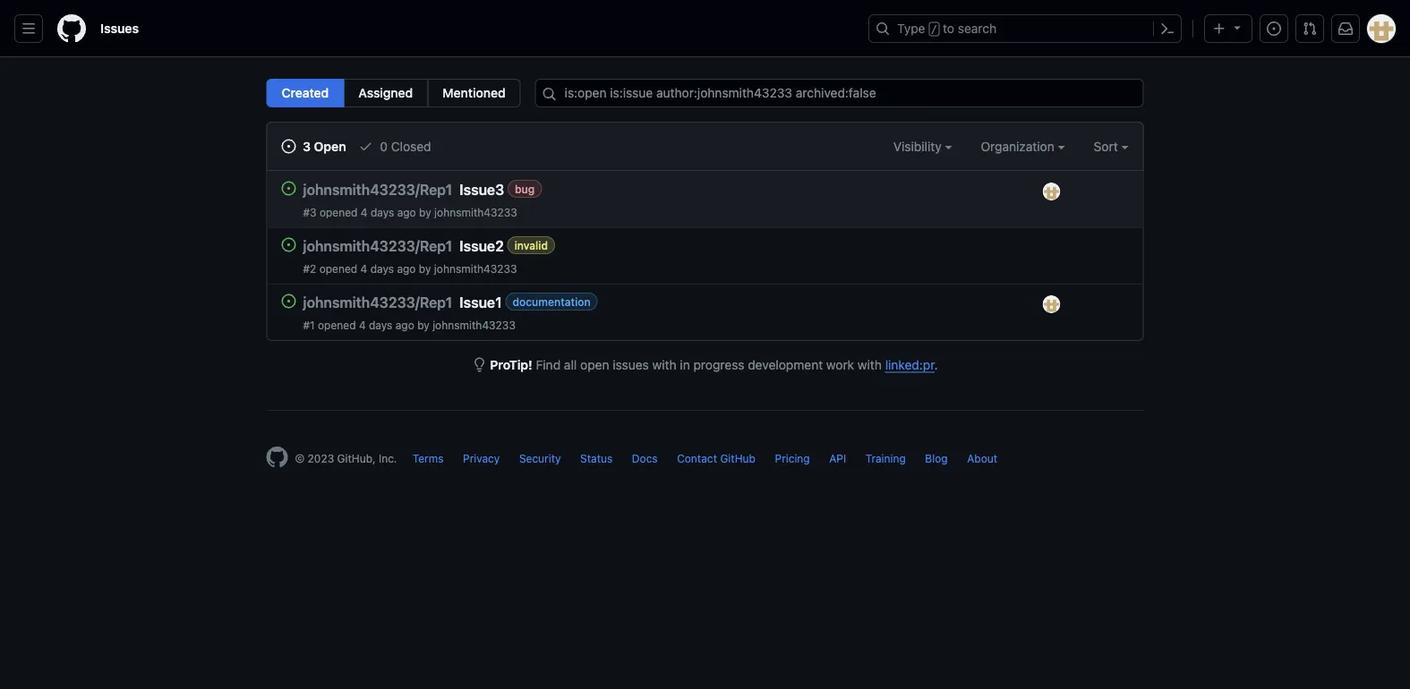 Task type: vqa. For each thing, say whether or not it's contained in the screenshot.
Filters
no



Task type: describe. For each thing, give the bounding box(es) containing it.
issues
[[613, 357, 649, 372]]

closed
[[391, 139, 431, 154]]

documentation
[[513, 296, 591, 308]]

contact github link
[[677, 452, 756, 465]]

.
[[935, 357, 938, 372]]

visibility button
[[894, 137, 953, 156]]

protip! find all open issues with in progress development work with linked:pr .
[[490, 357, 938, 372]]

bug link
[[508, 180, 542, 198]]

issue1
[[460, 294, 502, 311]]

created
[[282, 86, 329, 100]]

#2             opened 4 days ago by johnsmith43233
[[303, 262, 517, 275]]

security link
[[519, 452, 561, 465]]

2 @johnsmith43233 image from the top
[[1043, 296, 1061, 314]]

1 vertical spatial homepage image
[[267, 447, 288, 469]]

docs link
[[632, 452, 658, 465]]

issues
[[100, 21, 139, 36]]

github,
[[337, 452, 376, 465]]

status
[[581, 452, 613, 465]]

johnsmith43233/rep1 for johnsmith43233/rep1 issue1
[[303, 294, 453, 311]]

by for issue2
[[419, 262, 431, 275]]

#1             opened 4 days ago by johnsmith43233
[[303, 319, 516, 331]]

about link
[[968, 452, 998, 465]]

api link
[[830, 452, 847, 465]]

opened for johnsmith43233/rep1 issue1
[[318, 319, 356, 331]]

mentioned
[[443, 86, 506, 100]]

3 open
[[300, 139, 346, 154]]

in
[[680, 357, 690, 372]]

security
[[519, 452, 561, 465]]

days for issue1
[[369, 319, 393, 331]]

linked:pr link
[[886, 357, 935, 372]]

Issues search field
[[535, 79, 1144, 107]]

blog link
[[926, 452, 948, 465]]

issues element
[[267, 79, 521, 107]]

4 for johnsmith43233/rep1 issue3
[[361, 206, 368, 219]]

training link
[[866, 452, 906, 465]]

notifications image
[[1339, 21, 1354, 36]]

0 vertical spatial homepage image
[[57, 14, 86, 43]]

© 2023 github, inc.
[[295, 452, 397, 465]]

open issue image
[[282, 181, 296, 196]]

johnsmith43233/rep1 link for issue3
[[303, 181, 460, 198]]

2023
[[308, 452, 334, 465]]

open issue element for johnsmith43233/rep1 issue2
[[282, 237, 296, 252]]

to
[[943, 21, 955, 36]]

4 for johnsmith43233/rep1 issue1
[[359, 319, 366, 331]]

created link
[[267, 79, 344, 107]]

invalid
[[515, 239, 548, 252]]

johnsmith43233/rep1 issue2
[[303, 238, 504, 255]]

#1
[[303, 319, 315, 331]]

privacy
[[463, 452, 500, 465]]

sort
[[1094, 139, 1119, 154]]

pricing link
[[775, 452, 810, 465]]

johnsmith43233 for issue1
[[433, 319, 516, 331]]

plus image
[[1213, 21, 1227, 36]]

johnsmith43233 for issue3
[[435, 206, 518, 219]]

linked:pr
[[886, 357, 935, 372]]

johnsmith43233/rep1 link for issue2
[[303, 238, 460, 255]]

open issue element for johnsmith43233/rep1 issue1
[[282, 294, 296, 309]]

by for issue1
[[418, 319, 430, 331]]

#3
[[303, 206, 317, 219]]

opened for johnsmith43233/rep1 issue2
[[320, 262, 358, 275]]

mentioned link
[[428, 79, 521, 107]]

search image
[[543, 87, 557, 101]]

about
[[968, 452, 998, 465]]

git pull request image
[[1303, 21, 1318, 36]]

3
[[303, 139, 311, 154]]

open issue element for johnsmith43233/rep1 issue3
[[282, 181, 296, 196]]

progress
[[694, 357, 745, 372]]

Search all issues text field
[[535, 79, 1144, 107]]



Task type: locate. For each thing, give the bounding box(es) containing it.
privacy link
[[463, 452, 500, 465]]

ago for issue2
[[397, 262, 416, 275]]

1 vertical spatial johnsmith43233 link
[[434, 262, 517, 275]]

johnsmith43233 link for issue3
[[435, 206, 518, 219]]

with
[[653, 357, 677, 372], [858, 357, 882, 372]]

by down the johnsmith43233/rep1 issue3
[[419, 206, 432, 219]]

command palette image
[[1161, 21, 1175, 36]]

blog
[[926, 452, 948, 465]]

contact github
[[677, 452, 756, 465]]

1 vertical spatial johnsmith43233/rep1
[[303, 238, 453, 255]]

1 vertical spatial issue opened image
[[282, 139, 296, 154]]

0 vertical spatial opened
[[320, 206, 358, 219]]

johnsmith43233 link down issue3 link
[[435, 206, 518, 219]]

0 vertical spatial johnsmith43233/rep1
[[303, 181, 453, 198]]

days down johnsmith43233/rep1 issue1
[[369, 319, 393, 331]]

0
[[380, 139, 388, 154]]

open
[[581, 357, 610, 372]]

johnsmith43233 link for issue1
[[433, 319, 516, 331]]

johnsmith43233/rep1 up #2             opened 4 days ago by johnsmith43233
[[303, 238, 453, 255]]

4 down johnsmith43233/rep1 issue1
[[359, 319, 366, 331]]

light bulb image
[[473, 358, 487, 372]]

2 vertical spatial ago
[[396, 319, 415, 331]]

johnsmith43233 down "issue2"
[[434, 262, 517, 275]]

opened for johnsmith43233/rep1 issue3
[[320, 206, 358, 219]]

by down johnsmith43233/rep1 issue2
[[419, 262, 431, 275]]

#2
[[303, 262, 316, 275]]

0 horizontal spatial homepage image
[[57, 14, 86, 43]]

with right work
[[858, 357, 882, 372]]

0 vertical spatial ago
[[397, 206, 416, 219]]

visibility
[[894, 139, 946, 154]]

johnsmith43233
[[435, 206, 518, 219], [434, 262, 517, 275], [433, 319, 516, 331]]

type
[[898, 21, 926, 36]]

johnsmith43233/rep1 link up #3             opened 4 days ago by johnsmith43233
[[303, 181, 460, 198]]

ago down johnsmith43233/rep1 issue1
[[396, 319, 415, 331]]

johnsmith43233/rep1 up #3             opened 4 days ago by johnsmith43233
[[303, 181, 453, 198]]

4 down johnsmith43233/rep1 issue2
[[361, 262, 368, 275]]

bug
[[515, 183, 535, 195]]

johnsmith43233 link for issue2
[[434, 262, 517, 275]]

1 @johnsmith43233 image from the top
[[1043, 183, 1061, 201]]

/
[[931, 23, 938, 36]]

days for issue3
[[371, 206, 394, 219]]

issue1 link
[[460, 294, 502, 311]]

3 open link
[[282, 137, 346, 156]]

find
[[536, 357, 561, 372]]

organization button
[[981, 137, 1066, 156]]

2 vertical spatial johnsmith43233/rep1
[[303, 294, 453, 311]]

homepage image left ©
[[267, 447, 288, 469]]

0 vertical spatial johnsmith43233
[[435, 206, 518, 219]]

johnsmith43233 down "issue1"
[[433, 319, 516, 331]]

documentation link
[[506, 293, 598, 311]]

johnsmith43233 link down "issue2"
[[434, 262, 517, 275]]

0 vertical spatial open issue image
[[282, 238, 296, 252]]

0 vertical spatial johnsmith43233/rep1 link
[[303, 181, 460, 198]]

opened
[[320, 206, 358, 219], [320, 262, 358, 275], [318, 319, 356, 331]]

opened right the "#3"
[[320, 206, 358, 219]]

0 vertical spatial open issue element
[[282, 181, 296, 196]]

2 vertical spatial days
[[369, 319, 393, 331]]

1 with from the left
[[653, 357, 677, 372]]

1 horizontal spatial with
[[858, 357, 882, 372]]

issue2
[[460, 238, 504, 255]]

2 with from the left
[[858, 357, 882, 372]]

ago down johnsmith43233/rep1 issue2
[[397, 262, 416, 275]]

issue opened image left git pull request image
[[1268, 21, 1282, 36]]

1 open issue image from the top
[[282, 238, 296, 252]]

ago down the johnsmith43233/rep1 issue3
[[397, 206, 416, 219]]

by down johnsmith43233/rep1 issue1
[[418, 319, 430, 331]]

assigned
[[359, 86, 413, 100]]

search
[[958, 21, 997, 36]]

johnsmith43233 link
[[435, 206, 518, 219], [434, 262, 517, 275], [433, 319, 516, 331]]

1 vertical spatial 4
[[361, 262, 368, 275]]

invalid link
[[508, 237, 555, 255]]

issue2 link
[[460, 238, 504, 255]]

4
[[361, 206, 368, 219], [361, 262, 368, 275], [359, 319, 366, 331]]

sort button
[[1094, 137, 1129, 156]]

0 horizontal spatial issue opened image
[[282, 139, 296, 154]]

johnsmith43233/rep1 link
[[303, 181, 460, 198], [303, 238, 460, 255], [303, 294, 460, 311]]

issue opened image left 3
[[282, 139, 296, 154]]

by for issue3
[[419, 206, 432, 219]]

2 johnsmith43233/rep1 link from the top
[[303, 238, 460, 255]]

work
[[827, 357, 855, 372]]

homepage image left the issues
[[57, 14, 86, 43]]

opened right '#2'
[[320, 262, 358, 275]]

protip!
[[490, 357, 533, 372]]

ago
[[397, 206, 416, 219], [397, 262, 416, 275], [396, 319, 415, 331]]

open issue element
[[282, 181, 296, 196], [282, 237, 296, 252], [282, 294, 296, 309]]

open issue image for johnsmith43233/rep1 issue2
[[282, 238, 296, 252]]

1 vertical spatial johnsmith43233/rep1 link
[[303, 238, 460, 255]]

1 vertical spatial days
[[371, 262, 394, 275]]

johnsmith43233/rep1 for johnsmith43233/rep1 issue3
[[303, 181, 453, 198]]

1 horizontal spatial homepage image
[[267, 447, 288, 469]]

pricing
[[775, 452, 810, 465]]

1 vertical spatial open issue element
[[282, 237, 296, 252]]

2 vertical spatial johnsmith43233/rep1 link
[[303, 294, 460, 311]]

github
[[721, 452, 756, 465]]

0 closed link
[[359, 137, 431, 156]]

ago for issue3
[[397, 206, 416, 219]]

4 for johnsmith43233/rep1 issue2
[[361, 262, 368, 275]]

docs
[[632, 452, 658, 465]]

@johnsmith43233 image
[[1043, 183, 1061, 201], [1043, 296, 1061, 314]]

homepage image
[[57, 14, 86, 43], [267, 447, 288, 469]]

2 open issue element from the top
[[282, 237, 296, 252]]

by
[[419, 206, 432, 219], [419, 262, 431, 275], [418, 319, 430, 331]]

1 vertical spatial by
[[419, 262, 431, 275]]

1 johnsmith43233/rep1 link from the top
[[303, 181, 460, 198]]

johnsmith43233 link down "issue1"
[[433, 319, 516, 331]]

1 vertical spatial opened
[[320, 262, 358, 275]]

days
[[371, 206, 394, 219], [371, 262, 394, 275], [369, 319, 393, 331]]

johnsmith43233 down issue3 link
[[435, 206, 518, 219]]

ago for issue1
[[396, 319, 415, 331]]

johnsmith43233/rep1 issue3
[[303, 181, 505, 198]]

2 vertical spatial opened
[[318, 319, 356, 331]]

johnsmith43233/rep1 link up #2             opened 4 days ago by johnsmith43233
[[303, 238, 460, 255]]

johnsmith43233 for issue2
[[434, 262, 517, 275]]

johnsmith43233/rep1 issue1
[[303, 294, 502, 311]]

issue opened image
[[1268, 21, 1282, 36], [282, 139, 296, 154]]

1 horizontal spatial issue opened image
[[1268, 21, 1282, 36]]

1 vertical spatial ago
[[397, 262, 416, 275]]

0 vertical spatial johnsmith43233 link
[[435, 206, 518, 219]]

triangle down image
[[1231, 20, 1245, 34]]

2 vertical spatial johnsmith43233 link
[[433, 319, 516, 331]]

training
[[866, 452, 906, 465]]

3 johnsmith43233/rep1 link from the top
[[303, 294, 460, 311]]

4 down the johnsmith43233/rep1 issue3
[[361, 206, 368, 219]]

development
[[748, 357, 823, 372]]

2 johnsmith43233/rep1 from the top
[[303, 238, 453, 255]]

1 vertical spatial open issue image
[[282, 294, 296, 309]]

1 vertical spatial @johnsmith43233 image
[[1043, 296, 1061, 314]]

check image
[[359, 139, 373, 154]]

2 vertical spatial 4
[[359, 319, 366, 331]]

johnsmith43233/rep1
[[303, 181, 453, 198], [303, 238, 453, 255], [303, 294, 453, 311]]

with left in
[[653, 357, 677, 372]]

opened right #1
[[318, 319, 356, 331]]

status link
[[581, 452, 613, 465]]

type / to search
[[898, 21, 997, 36]]

issue opened image inside 3 open link
[[282, 139, 296, 154]]

0 vertical spatial 4
[[361, 206, 368, 219]]

days down johnsmith43233/rep1 issue2
[[371, 262, 394, 275]]

open issue image for johnsmith43233/rep1 issue1
[[282, 294, 296, 309]]

1 open issue element from the top
[[282, 181, 296, 196]]

3 open issue element from the top
[[282, 294, 296, 309]]

open
[[314, 139, 346, 154]]

johnsmith43233/rep1 link for issue1
[[303, 294, 460, 311]]

©
[[295, 452, 305, 465]]

issue3 link
[[460, 181, 505, 198]]

0 horizontal spatial with
[[653, 357, 677, 372]]

1 vertical spatial johnsmith43233
[[434, 262, 517, 275]]

#3             opened 4 days ago by johnsmith43233
[[303, 206, 518, 219]]

2 vertical spatial johnsmith43233
[[433, 319, 516, 331]]

3 johnsmith43233/rep1 from the top
[[303, 294, 453, 311]]

inc.
[[379, 452, 397, 465]]

johnsmith43233/rep1 for johnsmith43233/rep1 issue2
[[303, 238, 453, 255]]

organization
[[981, 139, 1058, 154]]

johnsmith43233/rep1 link up #1             opened 4 days ago by johnsmith43233
[[303, 294, 460, 311]]

0 vertical spatial days
[[371, 206, 394, 219]]

0 vertical spatial issue opened image
[[1268, 21, 1282, 36]]

2 vertical spatial open issue element
[[282, 294, 296, 309]]

terms
[[413, 452, 444, 465]]

days for issue2
[[371, 262, 394, 275]]

0 closed
[[377, 139, 431, 154]]

terms link
[[413, 452, 444, 465]]

api
[[830, 452, 847, 465]]

2 vertical spatial by
[[418, 319, 430, 331]]

2 open issue image from the top
[[282, 294, 296, 309]]

1 johnsmith43233/rep1 from the top
[[303, 181, 453, 198]]

0 vertical spatial @johnsmith43233 image
[[1043, 183, 1061, 201]]

0 vertical spatial by
[[419, 206, 432, 219]]

days down the johnsmith43233/rep1 issue3
[[371, 206, 394, 219]]

all
[[564, 357, 577, 372]]

assigned to johnsmith43233 element
[[1042, 183, 1061, 201]]

assigned link
[[343, 79, 428, 107]]

open issue image
[[282, 238, 296, 252], [282, 294, 296, 309]]

johnsmith43233/rep1 up #1             opened 4 days ago by johnsmith43233
[[303, 294, 453, 311]]

contact
[[677, 452, 718, 465]]

issue3
[[460, 181, 505, 198]]



